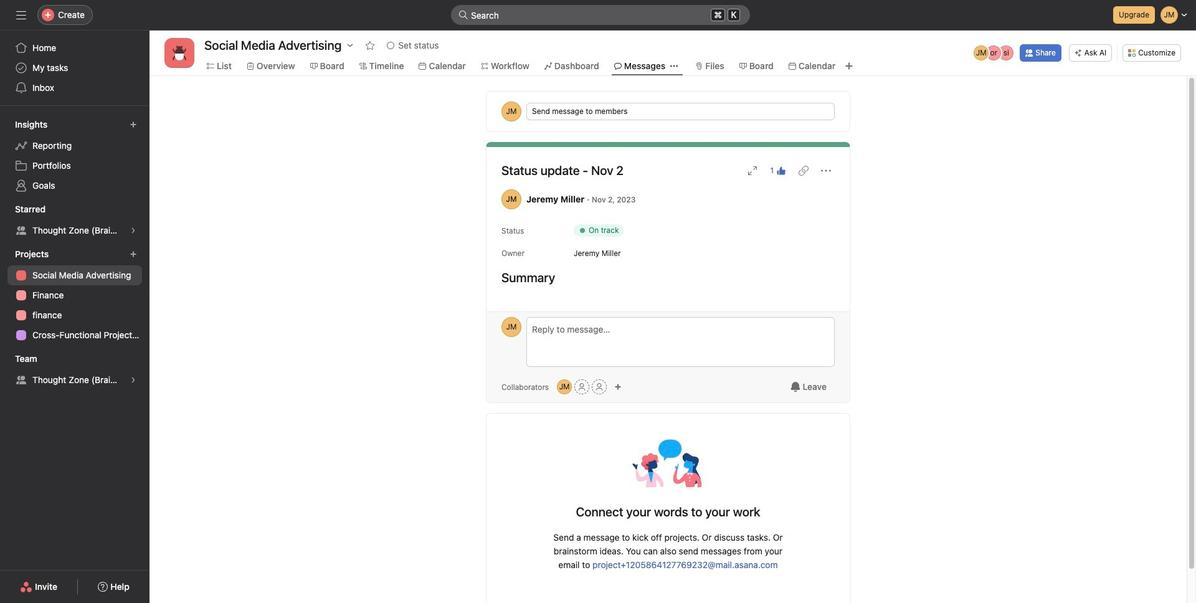 Task type: vqa. For each thing, say whether or not it's contained in the screenshot.
bug image
yes



Task type: locate. For each thing, give the bounding box(es) containing it.
full screen image
[[748, 166, 758, 176]]

new insights image
[[130, 121, 137, 128]]

None field
[[451, 5, 750, 25]]

starred element
[[0, 198, 150, 243]]

1 horizontal spatial add or remove collaborators image
[[614, 383, 622, 391]]

add or remove collaborators image
[[557, 379, 572, 394], [614, 383, 622, 391]]

see details, thought zone (brainstorm space) image
[[130, 376, 137, 384]]

add tab image
[[844, 61, 854, 71]]

insights element
[[0, 113, 150, 198]]

new project or portfolio image
[[130, 250, 137, 258]]

1 like. you liked this task image
[[776, 166, 786, 176]]

copy link image
[[799, 166, 809, 176]]

0 horizontal spatial add or remove collaborators image
[[557, 379, 572, 394]]

open user profile image
[[501, 317, 521, 337]]

projects element
[[0, 243, 150, 348]]

global element
[[0, 31, 150, 105]]



Task type: describe. For each thing, give the bounding box(es) containing it.
Search tasks, projects, and more text field
[[451, 5, 750, 25]]

bug image
[[172, 45, 187, 60]]

see details, thought zone (brainstorm space) image
[[130, 227, 137, 234]]

add to starred image
[[365, 40, 375, 50]]

teams element
[[0, 348, 150, 392]]

more actions image
[[821, 166, 831, 176]]

tab actions image
[[671, 62, 678, 70]]

prominent image
[[459, 10, 468, 20]]

hide sidebar image
[[16, 10, 26, 20]]



